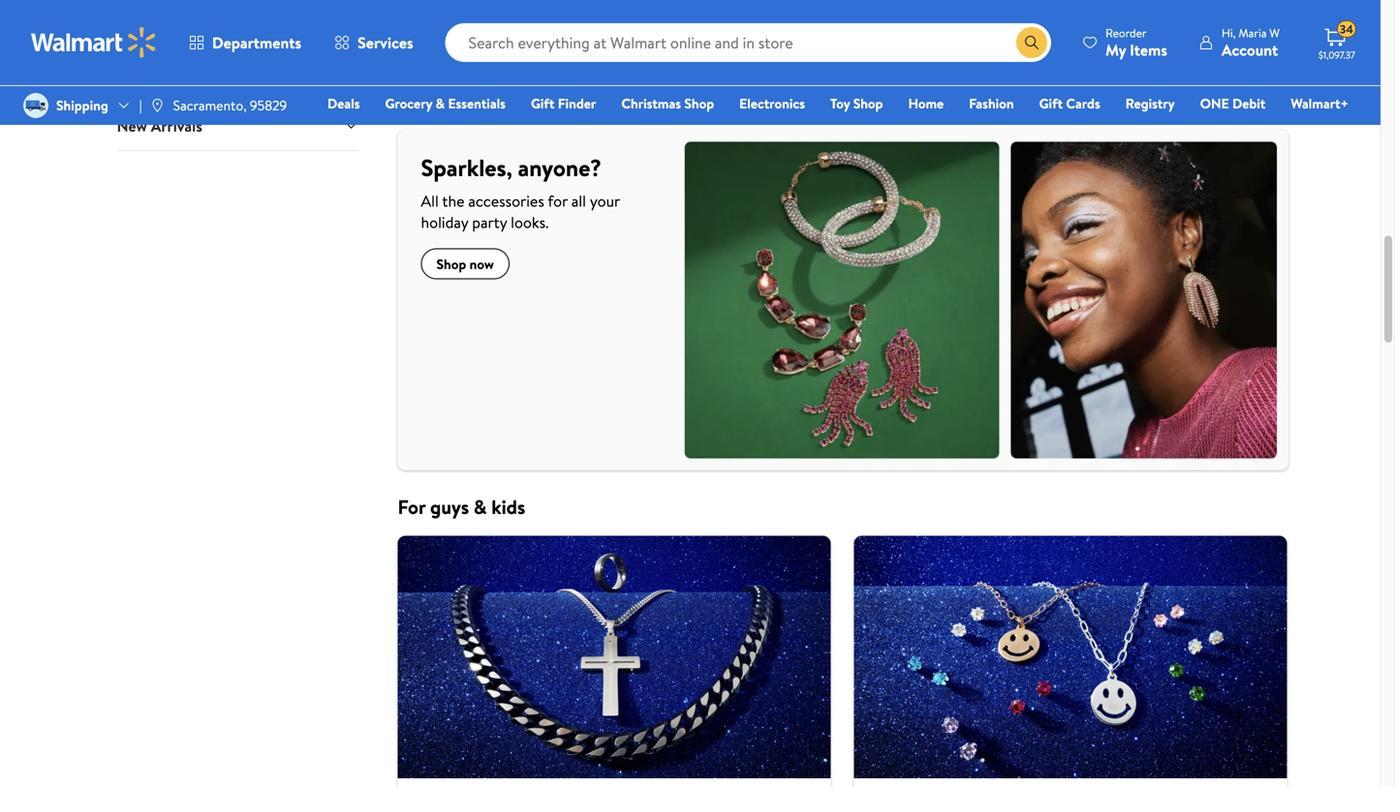 Task type: vqa. For each thing, say whether or not it's contained in the screenshot.
music
no



Task type: locate. For each thing, give the bounding box(es) containing it.
gift finder link
[[522, 93, 605, 114]]

holiday
[[421, 212, 468, 233]]

&
[[436, 94, 445, 113], [474, 493, 487, 521]]

gift for gift finder
[[531, 94, 555, 113]]

essentials
[[448, 94, 506, 113]]

gift cards link
[[1031, 93, 1109, 114]]

gift cards
[[1039, 94, 1100, 113]]

services
[[358, 32, 413, 53]]

sparkles, anyone? all the accessories for all your holiday party looks.
[[421, 152, 620, 233]]

shop inside the christmas shop link
[[684, 94, 714, 113]]

gift left cards
[[1039, 94, 1063, 113]]

0 horizontal spatial gift
[[531, 94, 555, 113]]

gift
[[531, 94, 555, 113], [1039, 94, 1063, 113]]

list
[[386, 536, 1299, 788]]

95829
[[250, 96, 287, 115]]

christmas shop link
[[613, 93, 723, 114]]

electronics link
[[731, 93, 814, 114]]

christmas
[[621, 94, 681, 113]]

for
[[548, 190, 568, 212]]

0 horizontal spatial &
[[436, 94, 445, 113]]

for guys & kids
[[398, 493, 525, 521]]

1 list item from the left
[[386, 536, 842, 788]]

1 horizontal spatial shop
[[684, 94, 714, 113]]

1 vertical spatial &
[[474, 493, 487, 521]]

new
[[117, 115, 147, 136]]

1 horizontal spatial gift
[[1039, 94, 1063, 113]]

kids
[[491, 493, 525, 521]]

0 horizontal spatial shop
[[437, 255, 466, 273]]

sparkles,
[[421, 152, 512, 184]]

shop left now
[[437, 255, 466, 273]]

account
[[1222, 39, 1278, 61]]

hi,
[[1222, 25, 1236, 41]]

debit
[[1233, 94, 1266, 113]]

0 vertical spatial &
[[436, 94, 445, 113]]

maria
[[1239, 25, 1267, 41]]

sacramento, 95829
[[173, 96, 287, 115]]

registry
[[1126, 94, 1175, 113]]

items
[[1130, 39, 1168, 61]]

shop right christmas
[[684, 94, 714, 113]]

1 gift from the left
[[531, 94, 555, 113]]

list item
[[386, 536, 842, 788], [842, 536, 1299, 788]]

gift left finder
[[531, 94, 555, 113]]

registry link
[[1117, 93, 1184, 114]]

Walmart Site-Wide search field
[[445, 23, 1051, 62]]

cards
[[1066, 94, 1100, 113]]

home link
[[900, 93, 953, 114]]

one debit
[[1200, 94, 1266, 113]]

for
[[398, 493, 426, 521]]

new arrivals
[[117, 115, 202, 136]]

search icon image
[[1024, 35, 1040, 50]]

reorder
[[1106, 25, 1147, 41]]

shop now
[[437, 255, 494, 273]]

shop
[[684, 94, 714, 113], [853, 94, 883, 113], [437, 255, 466, 273]]

one
[[1200, 94, 1229, 113]]

2 horizontal spatial shop
[[853, 94, 883, 113]]

hi, maria w account
[[1222, 25, 1280, 61]]

party
[[472, 212, 507, 233]]

shop right toy
[[853, 94, 883, 113]]

2 gift from the left
[[1039, 94, 1063, 113]]

& right the grocery
[[436, 94, 445, 113]]

now
[[470, 255, 494, 273]]

shipping
[[56, 96, 108, 115]]

 image
[[23, 93, 48, 118]]

arrivals
[[151, 115, 202, 136]]

& left kids at the bottom left of the page
[[474, 493, 487, 521]]

gift for gift cards
[[1039, 94, 1063, 113]]

 image
[[150, 98, 165, 113]]

deals
[[328, 94, 360, 113]]

sacramento,
[[173, 96, 247, 115]]

my
[[1106, 39, 1126, 61]]

shop inside toy shop link
[[853, 94, 883, 113]]



Task type: describe. For each thing, give the bounding box(es) containing it.
your
[[590, 190, 620, 212]]

the
[[442, 190, 465, 212]]

departments
[[212, 32, 301, 53]]

grocery & essentials
[[385, 94, 506, 113]]

grocery
[[385, 94, 432, 113]]

walmart+
[[1291, 94, 1349, 113]]

shop for christmas shop
[[684, 94, 714, 113]]

electronics
[[739, 94, 805, 113]]

anyone?
[[518, 152, 602, 184]]

toy shop
[[830, 94, 883, 113]]

services button
[[318, 19, 430, 66]]

toy shop link
[[822, 93, 892, 114]]

all
[[421, 190, 439, 212]]

grocery & essentials link
[[376, 93, 514, 114]]

fashion link
[[960, 93, 1023, 114]]

walmart+ link
[[1282, 93, 1357, 114]]

new arrivals button
[[117, 101, 359, 150]]

one debit link
[[1192, 93, 1274, 114]]

fashion
[[969, 94, 1014, 113]]

finder
[[558, 94, 596, 113]]

guys
[[430, 493, 469, 521]]

shop for toy shop
[[853, 94, 883, 113]]

$1,097.37
[[1319, 48, 1356, 62]]

accessories
[[468, 190, 544, 212]]

shop inside shop now link
[[437, 255, 466, 273]]

home
[[908, 94, 944, 113]]

toy
[[830, 94, 850, 113]]

featured
[[117, 2, 192, 29]]

all
[[571, 190, 586, 212]]

34
[[1340, 21, 1354, 38]]

2 list item from the left
[[842, 536, 1299, 788]]

departments button
[[172, 19, 318, 66]]

w
[[1270, 25, 1280, 41]]

gift finder
[[531, 94, 596, 113]]

Search search field
[[445, 23, 1051, 62]]

walmart image
[[31, 27, 157, 58]]

looks.
[[511, 212, 549, 233]]

|
[[139, 96, 142, 115]]

shop now link
[[421, 249, 509, 280]]

reorder my items
[[1106, 25, 1168, 61]]

christmas shop
[[621, 94, 714, 113]]

1 horizontal spatial &
[[474, 493, 487, 521]]

deals link
[[319, 93, 369, 114]]



